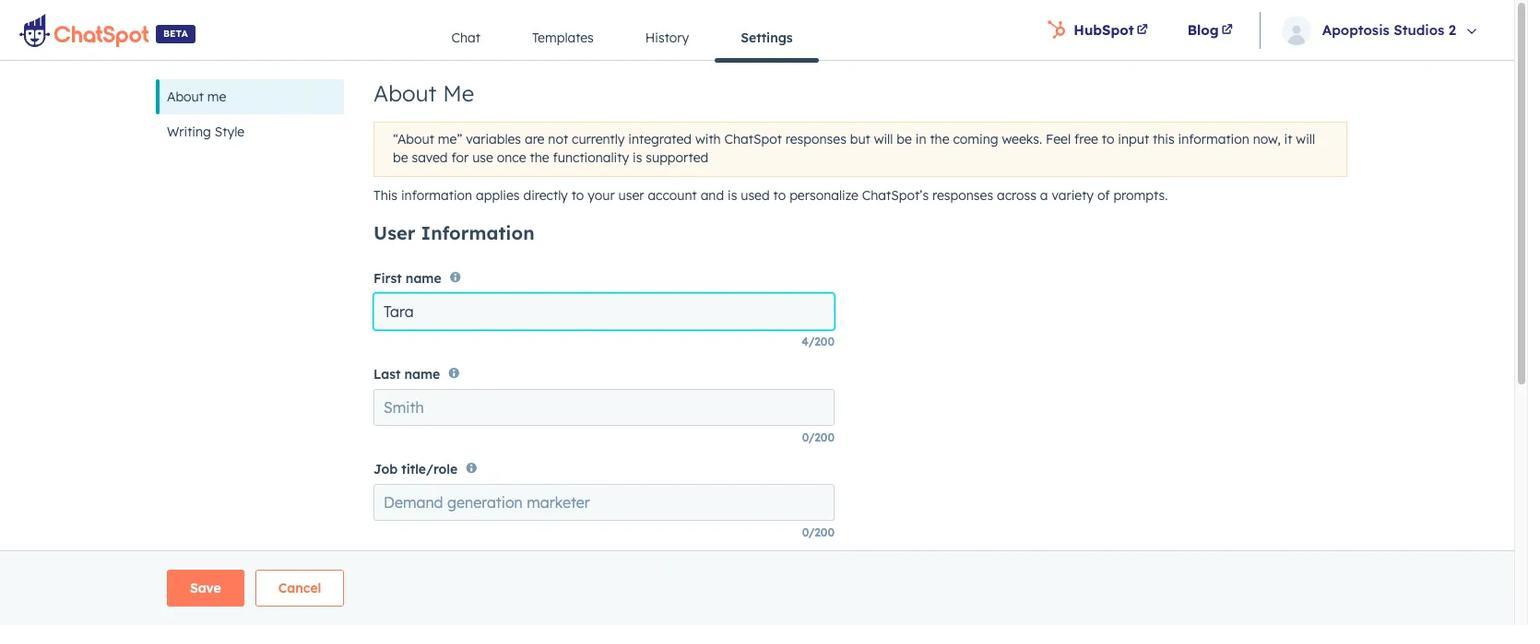 Task type: locate. For each thing, give the bounding box(es) containing it.
first
[[374, 271, 402, 287]]

1 horizontal spatial is
[[728, 187, 737, 204]]

1 vertical spatial be
[[393, 149, 408, 166]]

but
[[850, 131, 871, 148]]

"about
[[393, 131, 434, 148]]

name right first
[[406, 271, 442, 287]]

job
[[374, 461, 398, 478]]

name right last
[[405, 366, 440, 383]]

0 vertical spatial information
[[1179, 131, 1250, 148]]

information down saved
[[401, 187, 473, 204]]

responses left across
[[933, 187, 994, 204]]

is
[[633, 149, 642, 166], [728, 187, 737, 204]]

1 horizontal spatial about
[[374, 79, 437, 107]]

responses
[[786, 131, 847, 148], [933, 187, 994, 204]]

the
[[930, 131, 950, 148], [530, 149, 549, 166]]

is right and at top
[[728, 187, 737, 204]]

beta link
[[0, 0, 215, 60]]

prompts.
[[1114, 187, 1168, 204]]

variety
[[1052, 187, 1094, 204]]

about left 'me'
[[167, 89, 204, 105]]

0 horizontal spatial be
[[393, 149, 408, 166]]

1 vertical spatial 0/200
[[802, 526, 835, 540]]

0 horizontal spatial the
[[530, 149, 549, 166]]

1 vertical spatial name
[[405, 366, 440, 383]]

user
[[619, 187, 644, 204]]

studios
[[1394, 21, 1445, 38]]

variables
[[466, 131, 521, 148]]

will
[[874, 131, 893, 148], [1296, 131, 1316, 148]]

name
[[406, 271, 442, 287], [405, 366, 440, 383]]

0 horizontal spatial will
[[874, 131, 893, 148]]

0 vertical spatial responses
[[786, 131, 847, 148]]

be left in
[[897, 131, 912, 148]]

title/role
[[401, 461, 458, 478]]

the down are
[[530, 149, 549, 166]]

0/200 for title/role
[[802, 526, 835, 540]]

your
[[588, 187, 615, 204]]

1 vertical spatial information
[[468, 567, 581, 590]]

0 vertical spatial be
[[897, 131, 912, 148]]

responses left but at top right
[[786, 131, 847, 148]]

with
[[696, 131, 721, 148]]

me"
[[438, 131, 463, 148]]

navigation
[[426, 16, 819, 62]]

chatspot's
[[862, 187, 929, 204]]

account
[[648, 187, 697, 204]]

to left "your"
[[572, 187, 584, 204]]

1 vertical spatial information
[[401, 187, 473, 204]]

saved
[[412, 149, 448, 166]]

0/200
[[802, 431, 835, 444], [802, 526, 835, 540]]

hubspot link
[[1030, 0, 1169, 60]]

personalize
[[790, 187, 859, 204]]

0 horizontal spatial responses
[[786, 131, 847, 148]]

writing
[[167, 124, 211, 140]]

is down integrated
[[633, 149, 642, 166]]

2 horizontal spatial to
[[1102, 131, 1115, 148]]

1 horizontal spatial responses
[[933, 187, 994, 204]]

settings
[[741, 30, 793, 46]]

Last name text field
[[374, 389, 835, 426]]

templates
[[532, 30, 594, 46]]

feel
[[1046, 131, 1071, 148]]

First name text field
[[374, 294, 835, 331]]

information
[[421, 221, 535, 244], [468, 567, 581, 590]]

about up "about
[[374, 79, 437, 107]]

2 0/200 from the top
[[802, 526, 835, 540]]

information for company information
[[468, 567, 581, 590]]

this
[[374, 187, 398, 204]]

save button
[[167, 570, 244, 607]]

0 vertical spatial information
[[421, 221, 535, 244]]

blog link
[[1169, 0, 1254, 60]]

about
[[374, 79, 437, 107], [167, 89, 204, 105]]

about me
[[374, 79, 474, 107]]

0 horizontal spatial is
[[633, 149, 642, 166]]

to right free
[[1102, 131, 1115, 148]]

will right but at top right
[[874, 131, 893, 148]]

information
[[1179, 131, 1250, 148], [401, 187, 473, 204]]

cancel
[[278, 580, 321, 597]]

0 vertical spatial name
[[406, 271, 442, 287]]

applies
[[476, 187, 520, 204]]

to
[[1102, 131, 1115, 148], [572, 187, 584, 204], [774, 187, 786, 204]]

1 horizontal spatial information
[[1179, 131, 1250, 148]]

"about me" variables are not currently integrated with chatspot responses but will be in the coming weeks. feel free to input this information now, it will be saved for use once the functionality is supported
[[393, 131, 1316, 166]]

link opens in a new window image
[[1137, 19, 1148, 41], [1222, 19, 1233, 41], [1137, 24, 1148, 36], [1222, 24, 1233, 36]]

hubspot
[[1074, 21, 1134, 38]]

supported
[[646, 149, 709, 166]]

use
[[472, 149, 493, 166]]

this
[[1153, 131, 1175, 148]]

0 horizontal spatial to
[[572, 187, 584, 204]]

are
[[525, 131, 545, 148]]

be down "about
[[393, 149, 408, 166]]

1 vertical spatial responses
[[933, 187, 994, 204]]

apoptosis studios 2 button
[[1266, 0, 1504, 60]]

name for first name
[[406, 271, 442, 287]]

information inside "about me" variables are not currently integrated with chatspot responses but will be in the coming weeks. feel free to input this information now, it will be saved for use once the functionality is supported
[[1179, 131, 1250, 148]]

1 horizontal spatial will
[[1296, 131, 1316, 148]]

0/200 for name
[[802, 431, 835, 444]]

0 horizontal spatial about
[[167, 89, 204, 105]]

to right used
[[774, 187, 786, 204]]

1 horizontal spatial be
[[897, 131, 912, 148]]

will right it
[[1296, 131, 1316, 148]]

information right this
[[1179, 131, 1250, 148]]

this information applies directly to your user account and is used to personalize chatspot's responses across a variety of prompts.
[[374, 187, 1168, 204]]

0 vertical spatial 0/200
[[802, 431, 835, 444]]

beta
[[163, 27, 188, 39]]

about me
[[167, 89, 226, 105]]

used
[[741, 187, 770, 204]]

1 horizontal spatial the
[[930, 131, 950, 148]]

0 vertical spatial is
[[633, 149, 642, 166]]

be
[[897, 131, 912, 148], [393, 149, 408, 166]]

the right in
[[930, 131, 950, 148]]

save
[[190, 580, 221, 597]]

1 0/200 from the top
[[802, 431, 835, 444]]



Task type: describe. For each thing, give the bounding box(es) containing it.
writing style link
[[156, 114, 344, 149]]

user
[[374, 221, 416, 244]]

of
[[1098, 187, 1110, 204]]

last name
[[374, 366, 440, 383]]

1 vertical spatial the
[[530, 149, 549, 166]]

writing style
[[167, 124, 245, 140]]

once
[[497, 149, 526, 166]]

in
[[916, 131, 927, 148]]

about me link
[[156, 79, 344, 114]]

0 horizontal spatial information
[[401, 187, 473, 204]]

me
[[207, 89, 226, 105]]

integrated
[[629, 131, 692, 148]]

style
[[215, 124, 245, 140]]

chat link
[[426, 16, 506, 60]]

settings link
[[715, 16, 819, 62]]

history
[[646, 30, 689, 46]]

1 vertical spatial is
[[728, 187, 737, 204]]

about for about me
[[167, 89, 204, 105]]

4/200
[[802, 335, 835, 349]]

a
[[1040, 187, 1048, 204]]

page section element
[[123, 570, 1392, 607]]

company
[[374, 567, 462, 590]]

information for user information
[[421, 221, 535, 244]]

to inside "about me" variables are not currently integrated with chatspot responses but will be in the coming weeks. feel free to input this information now, it will be saved for use once the functionality is supported
[[1102, 131, 1115, 148]]

not
[[548, 131, 568, 148]]

input
[[1118, 131, 1150, 148]]

currently
[[572, 131, 625, 148]]

functionality
[[553, 149, 629, 166]]

2
[[1449, 21, 1457, 38]]

1 horizontal spatial to
[[774, 187, 786, 204]]

company information
[[374, 567, 581, 590]]

Job title/role text field
[[374, 484, 835, 521]]

is inside "about me" variables are not currently integrated with chatspot responses but will be in the coming weeks. feel free to input this information now, it will be saved for use once the functionality is supported
[[633, 149, 642, 166]]

now,
[[1253, 131, 1281, 148]]

2 will from the left
[[1296, 131, 1316, 148]]

directly
[[524, 187, 568, 204]]

0 vertical spatial the
[[930, 131, 950, 148]]

it
[[1285, 131, 1293, 148]]

navigation containing chat
[[426, 16, 819, 62]]

for
[[452, 149, 469, 166]]

job title/role
[[374, 461, 458, 478]]

1 will from the left
[[874, 131, 893, 148]]

templates link
[[506, 16, 620, 60]]

name for last name
[[405, 366, 440, 383]]

across
[[997, 187, 1037, 204]]

free
[[1075, 131, 1099, 148]]

me
[[443, 79, 474, 107]]

weeks.
[[1002, 131, 1043, 148]]

user information
[[374, 221, 535, 244]]

blog
[[1188, 21, 1219, 38]]

cancel button
[[255, 570, 344, 607]]

history link
[[620, 16, 715, 60]]

responses inside "about me" variables are not currently integrated with chatspot responses but will be in the coming weeks. feel free to input this information now, it will be saved for use once the functionality is supported
[[786, 131, 847, 148]]

chat
[[452, 30, 481, 46]]

and
[[701, 187, 724, 204]]

coming
[[953, 131, 999, 148]]

apoptosis studios 2
[[1323, 21, 1457, 38]]

first name
[[374, 271, 442, 287]]

apoptosis
[[1323, 21, 1390, 38]]

chatspot
[[725, 131, 782, 148]]

last
[[374, 366, 401, 383]]

about for about me
[[374, 79, 437, 107]]



Task type: vqa. For each thing, say whether or not it's contained in the screenshot.
- within the Data Sync - Sync Bookeo data with HubSpot
no



